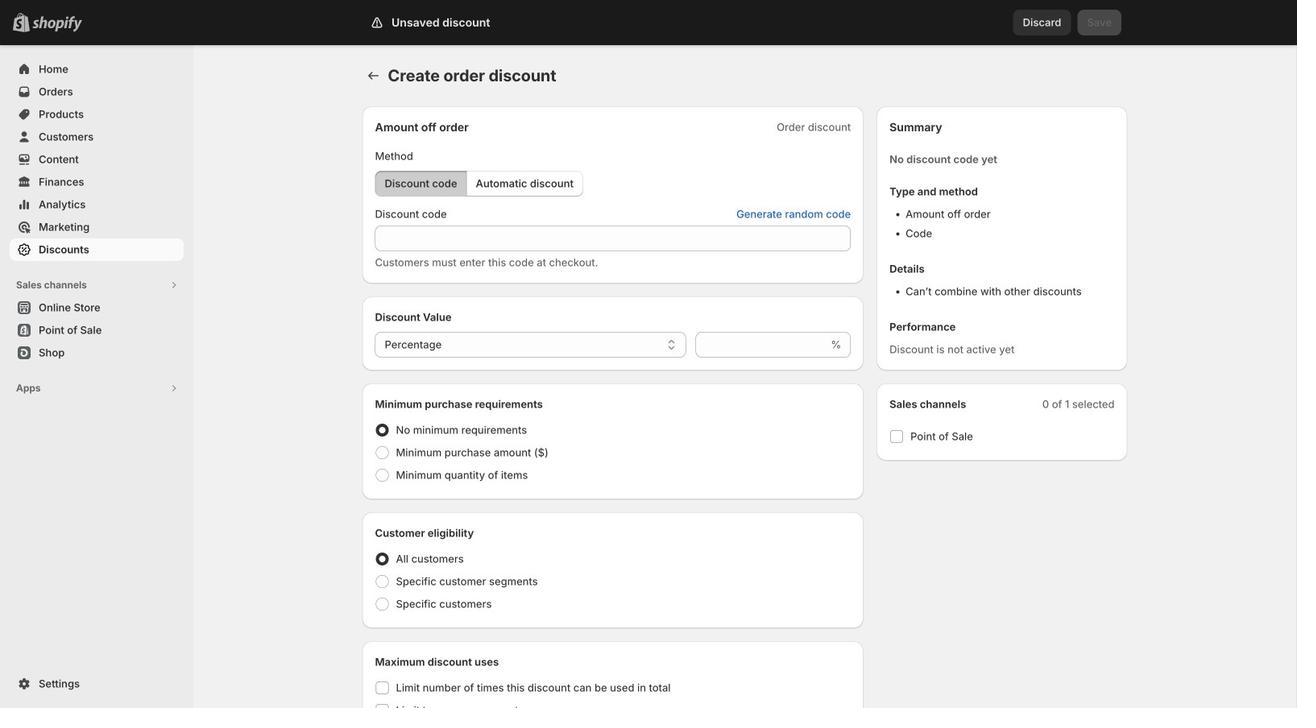 Task type: describe. For each thing, give the bounding box(es) containing it.
shopify image
[[32, 16, 82, 32]]



Task type: locate. For each thing, give the bounding box(es) containing it.
None text field
[[375, 226, 851, 252], [696, 332, 828, 358], [375, 226, 851, 252], [696, 332, 828, 358]]



Task type: vqa. For each thing, say whether or not it's contained in the screenshot.
Shopify image
yes



